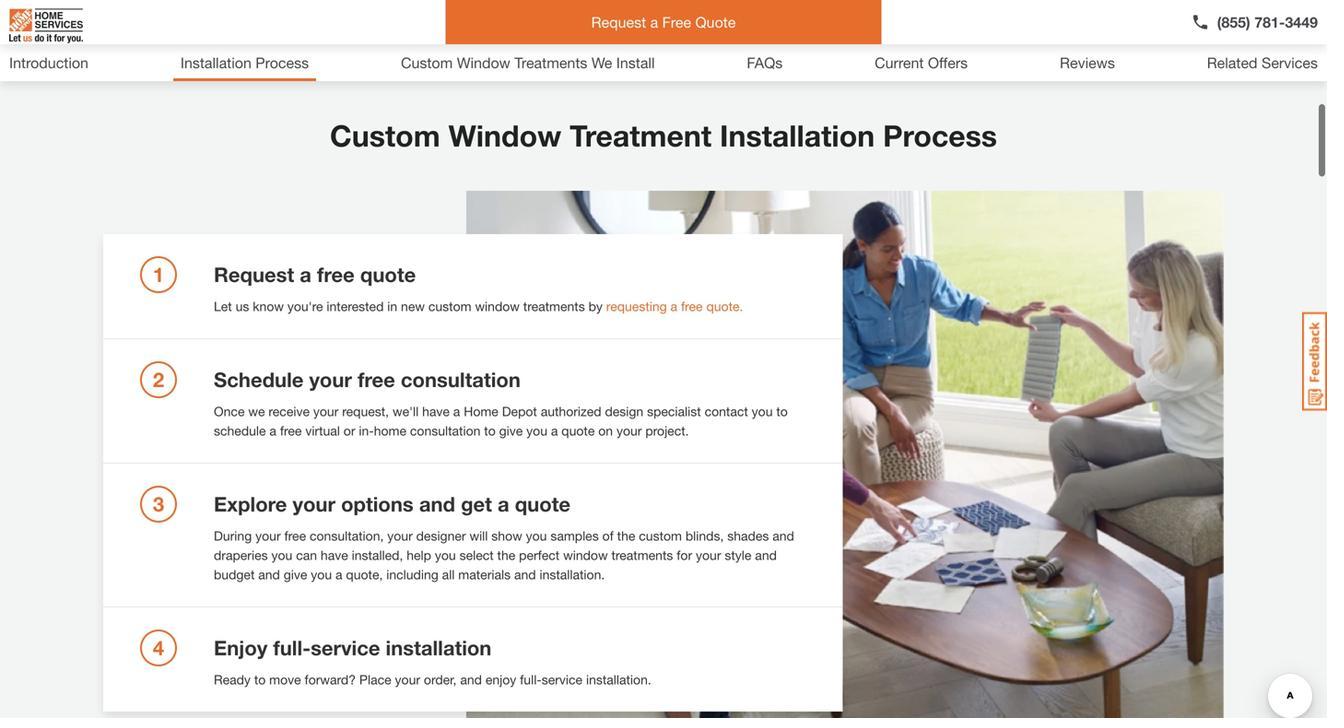 Task type: locate. For each thing, give the bounding box(es) containing it.
0 vertical spatial have
[[422, 404, 450, 419]]

window
[[457, 54, 511, 71], [449, 118, 562, 153]]

0 horizontal spatial request
[[214, 262, 294, 287]]

1 horizontal spatial to
[[484, 423, 496, 438]]

depot left authorized
[[502, 404, 537, 419]]

have
[[422, 404, 450, 419], [321, 548, 348, 563]]

1 horizontal spatial custom
[[639, 528, 682, 544]]

request inside button
[[592, 13, 647, 31]]

all
[[442, 567, 455, 582]]

including
[[387, 567, 439, 582]]

draperies
[[214, 548, 268, 563]]

depot
[[621, 24, 661, 41], [502, 404, 537, 419]]

have right the we'll
[[422, 404, 450, 419]]

depot up install
[[621, 24, 661, 41]]

0 horizontal spatial give
[[284, 567, 307, 582]]

authorized
[[541, 404, 602, 419]]

you right the contact
[[752, 404, 773, 419]]

service right enjoy in the left of the page
[[542, 672, 583, 687]]

request
[[592, 13, 647, 31], [214, 262, 294, 287]]

1 horizontal spatial have
[[422, 404, 450, 419]]

quote up in
[[360, 262, 416, 287]]

interested
[[327, 299, 384, 314]]

0 horizontal spatial process
[[256, 54, 309, 71]]

0 horizontal spatial full-
[[273, 636, 311, 660]]

0 vertical spatial installation
[[181, 54, 252, 71]]

new
[[401, 299, 425, 314]]

a down receive
[[270, 423, 277, 438]]

you down authorized
[[527, 423, 548, 438]]

your up draperies
[[256, 528, 281, 544]]

1 vertical spatial custom
[[639, 528, 682, 544]]

and
[[419, 492, 456, 516], [773, 528, 795, 544], [756, 548, 777, 563], [258, 567, 280, 582], [515, 567, 536, 582], [460, 672, 482, 687]]

1 vertical spatial the
[[498, 548, 516, 563]]

budget
[[214, 567, 255, 582]]

your up virtual
[[313, 404, 339, 419]]

0 vertical spatial service
[[311, 636, 380, 660]]

1 horizontal spatial depot
[[621, 24, 661, 41]]

consultation down the we'll
[[410, 423, 481, 438]]

requesting a free quote. link
[[607, 299, 744, 314]]

once
[[214, 404, 245, 419]]

free for quote
[[317, 262, 355, 287]]

0 vertical spatial consultation
[[401, 367, 521, 392]]

home
[[577, 24, 617, 41], [464, 404, 499, 419]]

0 vertical spatial window
[[457, 54, 511, 71]]

2 vertical spatial to
[[254, 672, 266, 687]]

custom
[[401, 54, 453, 71], [330, 118, 441, 153]]

1 vertical spatial give
[[284, 567, 307, 582]]

1 vertical spatial have
[[321, 548, 348, 563]]

custom
[[429, 299, 472, 314], [639, 528, 682, 544]]

free up interested
[[317, 262, 355, 287]]

to
[[777, 404, 788, 419], [484, 423, 496, 438], [254, 672, 266, 687]]

treatment
[[570, 118, 712, 153]]

0 vertical spatial custom
[[401, 54, 453, 71]]

materials
[[459, 567, 511, 582]]

a left free
[[651, 13, 659, 31]]

1 vertical spatial full-
[[520, 672, 542, 687]]

3
[[153, 492, 164, 516]]

1 vertical spatial to
[[484, 423, 496, 438]]

and down draperies
[[258, 567, 280, 582]]

1 vertical spatial request
[[214, 262, 294, 287]]

a right the we'll
[[454, 404, 460, 419]]

to right the contact
[[777, 404, 788, 419]]

have inside during your free consultation, your designer will show you samples of the custom blinds, shades and draperies you can have installed, help you select the perfect window treatments for your style and budget and give you a quote, including all materials and installation.
[[321, 548, 348, 563]]

free up can
[[284, 528, 306, 544]]

treatments down 'of'
[[612, 548, 674, 563]]

by
[[589, 299, 603, 314]]

consultation
[[401, 367, 521, 392], [410, 423, 481, 438]]

1 vertical spatial service
[[542, 672, 583, 687]]

0 vertical spatial installation.
[[540, 567, 605, 582]]

home up 'we'
[[577, 24, 617, 41]]

home right the we'll
[[464, 404, 499, 419]]

explore
[[214, 492, 287, 516]]

1 horizontal spatial give
[[499, 423, 523, 438]]

free
[[317, 262, 355, 287], [681, 299, 703, 314], [358, 367, 395, 392], [280, 423, 302, 438], [284, 528, 306, 544]]

0 horizontal spatial custom
[[429, 299, 472, 314]]

or
[[344, 423, 355, 438]]

have down consultation,
[[321, 548, 348, 563]]

consultation up once we receive your request, we'll have a home depot authorized design specialist contact you to schedule a free virtual or in-home consultation to give you a quote on your project.
[[401, 367, 521, 392]]

0 vertical spatial to
[[777, 404, 788, 419]]

0 horizontal spatial depot
[[502, 404, 537, 419]]

depot inside once we receive your request, we'll have a home depot authorized design specialist contact you to schedule a free virtual or in-home consultation to give you a quote on your project.
[[502, 404, 537, 419]]

requesting
[[607, 299, 667, 314]]

1 vertical spatial installation.
[[586, 672, 652, 687]]

select
[[460, 548, 494, 563]]

full- right enjoy in the left of the page
[[520, 672, 542, 687]]

installation process
[[181, 54, 309, 71]]

1 horizontal spatial home
[[577, 24, 617, 41]]

and left enjoy in the left of the page
[[460, 672, 482, 687]]

0 horizontal spatial installation
[[181, 54, 252, 71]]

a up you're
[[300, 262, 312, 287]]

ready to move forward? place your order, and enjoy full-service installation.
[[214, 672, 652, 687]]

free down receive
[[280, 423, 302, 438]]

1 vertical spatial home
[[464, 404, 499, 419]]

treatments
[[515, 54, 588, 71]]

the right 'of'
[[618, 528, 636, 544]]

1 horizontal spatial installation
[[720, 118, 875, 153]]

free inside during your free consultation, your designer will show you samples of the custom blinds, shades and draperies you can have installed, help you select the perfect window treatments for your style and budget and give you a quote, including all materials and installation.
[[284, 528, 306, 544]]

free for consultation,
[[284, 528, 306, 544]]

consultation inside once we receive your request, we'll have a home depot authorized design specialist contact you to schedule a free virtual or in-home consultation to give you a quote on your project.
[[410, 423, 481, 438]]

custom right new
[[429, 299, 472, 314]]

0 vertical spatial request
[[592, 13, 647, 31]]

your up help
[[388, 528, 413, 544]]

full- up move
[[273, 636, 311, 660]]

quote down authorized
[[562, 423, 595, 438]]

2 horizontal spatial to
[[777, 404, 788, 419]]

request up install
[[592, 13, 647, 31]]

window for treatment
[[449, 118, 562, 153]]

enjoy
[[486, 672, 517, 687]]

introduction
[[9, 54, 88, 71]]

window
[[475, 299, 520, 314], [564, 548, 608, 563]]

a inside button
[[651, 13, 659, 31]]

1 vertical spatial consultation
[[410, 423, 481, 438]]

quote up samples
[[515, 492, 571, 516]]

installation
[[181, 54, 252, 71], [720, 118, 875, 153]]

perfect
[[519, 548, 560, 563]]

treatments left by on the left top of page
[[524, 299, 585, 314]]

(855) 781-3449
[[1218, 13, 1319, 31]]

0 horizontal spatial to
[[254, 672, 266, 687]]

current offers
[[875, 54, 968, 71]]

view
[[504, 24, 535, 41]]

0 horizontal spatial treatments
[[524, 299, 585, 314]]

0 horizontal spatial have
[[321, 548, 348, 563]]

your down blinds, at the bottom right of page
[[696, 548, 722, 563]]

0 vertical spatial the
[[618, 528, 636, 544]]

your down design
[[617, 423, 642, 438]]

0 vertical spatial depot
[[621, 24, 661, 41]]

offers
[[929, 54, 968, 71]]

0 vertical spatial home
[[577, 24, 617, 41]]

services
[[1262, 54, 1319, 71]]

quote
[[360, 262, 416, 287], [562, 423, 595, 438], [515, 492, 571, 516]]

more
[[539, 24, 573, 41]]

0 horizontal spatial home
[[464, 404, 499, 419]]

(855)
[[1218, 13, 1251, 31]]

1 vertical spatial quote
[[562, 423, 595, 438]]

a
[[651, 13, 659, 31], [300, 262, 312, 287], [671, 299, 678, 314], [454, 404, 460, 419], [270, 423, 277, 438], [551, 423, 558, 438], [498, 492, 510, 516], [336, 567, 343, 582]]

give inside once we receive your request, we'll have a home depot authorized design specialist contact you to schedule a free virtual or in-home consultation to give you a quote on your project.
[[499, 423, 523, 438]]

you
[[752, 404, 773, 419], [527, 423, 548, 438], [526, 528, 547, 544], [272, 548, 293, 563], [435, 548, 456, 563], [311, 567, 332, 582]]

custom up for
[[639, 528, 682, 544]]

1 horizontal spatial window
[[564, 548, 608, 563]]

the down "show"
[[498, 548, 516, 563]]

a left quote,
[[336, 567, 343, 582]]

0 vertical spatial window
[[475, 299, 520, 314]]

free
[[663, 13, 692, 31]]

1 horizontal spatial treatments
[[612, 548, 674, 563]]

window down samples
[[564, 548, 608, 563]]

request a free quote
[[592, 13, 736, 31]]

window right new
[[475, 299, 520, 314]]

blinds,
[[686, 528, 724, 544]]

we
[[592, 54, 613, 71]]

window down custom window treatments we install
[[449, 118, 562, 153]]

your right place
[[395, 672, 421, 687]]

1 vertical spatial process
[[884, 118, 998, 153]]

request up us
[[214, 262, 294, 287]]

window down view in the left top of the page
[[457, 54, 511, 71]]

0 vertical spatial give
[[499, 423, 523, 438]]

reviews
[[1060, 54, 1116, 71]]

1 horizontal spatial service
[[542, 672, 583, 687]]

to left move
[[254, 672, 266, 687]]

1 horizontal spatial request
[[592, 13, 647, 31]]

quote
[[696, 13, 736, 31]]

get
[[461, 492, 492, 516]]

1 vertical spatial treatments
[[612, 548, 674, 563]]

1 vertical spatial window
[[449, 118, 562, 153]]

1 vertical spatial window
[[564, 548, 608, 563]]

free up request,
[[358, 367, 395, 392]]

window for treatments
[[457, 54, 511, 71]]

feedback link image
[[1303, 312, 1328, 411]]

1 horizontal spatial the
[[618, 528, 636, 544]]

1 vertical spatial custom
[[330, 118, 441, 153]]

1 vertical spatial depot
[[502, 404, 537, 419]]

service up forward?
[[311, 636, 380, 660]]

(855) 781-3449 link
[[1192, 11, 1319, 33]]

to up get
[[484, 423, 496, 438]]

781-
[[1255, 13, 1286, 31]]



Task type: vqa. For each thing, say whether or not it's contained in the screenshot.


Task type: describe. For each thing, give the bounding box(es) containing it.
a inside during your free consultation, your designer will show you samples of the custom blinds, shades and draperies you can have installed, help you select the perfect window treatments for your style and budget and give you a quote, including all materials and installation.
[[336, 567, 343, 582]]

install
[[617, 54, 655, 71]]

licensing
[[665, 24, 723, 41]]

a right get
[[498, 492, 510, 516]]

window inside during your free consultation, your designer will show you samples of the custom blinds, shades and draperies you can have installed, help you select the perfect window treatments for your style and budget and give you a quote, including all materials and installation.
[[564, 548, 608, 563]]

enjoy
[[214, 636, 268, 660]]

can
[[296, 548, 317, 563]]

request,
[[342, 404, 389, 419]]

in
[[388, 299, 398, 314]]

shades
[[728, 528, 769, 544]]

1 horizontal spatial full-
[[520, 672, 542, 687]]

installed,
[[352, 548, 403, 563]]

schedule your free consultation
[[214, 367, 521, 392]]

you're
[[288, 299, 323, 314]]

current
[[875, 54, 924, 71]]

2 vertical spatial quote
[[515, 492, 571, 516]]

and down shades
[[756, 548, 777, 563]]

place
[[360, 672, 392, 687]]

in-
[[359, 423, 374, 438]]

0 horizontal spatial window
[[475, 299, 520, 314]]

faqs
[[747, 54, 783, 71]]

4
[[153, 636, 164, 660]]

do it for you logo image
[[9, 1, 83, 51]]

custom window treatments we install
[[401, 54, 655, 71]]

you up perfect
[[526, 528, 547, 544]]

once we receive your request, we'll have a home depot authorized design specialist contact you to schedule a free virtual or in-home consultation to give you a quote on your project.
[[214, 404, 788, 438]]

show
[[492, 528, 523, 544]]

request for request a free quote
[[592, 13, 647, 31]]

0 horizontal spatial the
[[498, 548, 516, 563]]

receive
[[269, 404, 310, 419]]

free inside once we receive your request, we'll have a home depot authorized design specialist contact you to schedule a free virtual or in-home consultation to give you a quote on your project.
[[280, 423, 302, 438]]

related services
[[1208, 54, 1319, 71]]

custom inside during your free consultation, your designer will show you samples of the custom blinds, shades and draperies you can have installed, help you select the perfect window treatments for your style and budget and give you a quote, including all materials and installation.
[[639, 528, 682, 544]]

1 horizontal spatial process
[[884, 118, 998, 153]]

explore your options and get a quote
[[214, 492, 571, 516]]

request a free quote
[[214, 262, 416, 287]]

a down authorized
[[551, 423, 558, 438]]

quote.
[[707, 299, 744, 314]]

for
[[677, 548, 693, 563]]

order,
[[424, 672, 457, 687]]

let
[[214, 299, 232, 314]]

enjoy full-service installation
[[214, 636, 492, 660]]

quote inside once we receive your request, we'll have a home depot authorized design specialist contact you to schedule a free virtual or in-home consultation to give you a quote on your project.
[[562, 423, 595, 438]]

installation
[[386, 636, 492, 660]]

let us know you're interested in new custom window treatments by requesting a free quote.
[[214, 299, 744, 314]]

move
[[269, 672, 301, 687]]

0 vertical spatial custom
[[429, 299, 472, 314]]

information
[[727, 24, 802, 41]]

project.
[[646, 423, 689, 438]]

1
[[153, 262, 164, 287]]

virtual
[[306, 423, 340, 438]]

options
[[341, 492, 414, 516]]

your up request,
[[309, 367, 352, 392]]

request a free quote button
[[446, 0, 882, 44]]

consultation,
[[310, 528, 384, 544]]

of
[[603, 528, 614, 544]]

a right requesting in the top of the page
[[671, 299, 678, 314]]

we'll
[[393, 404, 419, 419]]

3449
[[1286, 13, 1319, 31]]

home inside once we receive your request, we'll have a home depot authorized design specialist contact you to schedule a free virtual or in-home consultation to give you a quote on your project.
[[464, 404, 499, 419]]

0 horizontal spatial service
[[311, 636, 380, 660]]

samples
[[551, 528, 599, 544]]

0 vertical spatial treatments
[[524, 299, 585, 314]]

design
[[605, 404, 644, 419]]

give inside during your free consultation, your designer will show you samples of the custom blinds, shades and draperies you can have installed, help you select the perfect window treatments for your style and budget and give you a quote, including all materials and installation.
[[284, 567, 307, 582]]

you left can
[[272, 548, 293, 563]]

schedule
[[214, 367, 304, 392]]

installation. inside during your free consultation, your designer will show you samples of the custom blinds, shades and draperies you can have installed, help you select the perfect window treatments for your style and budget and give you a quote, including all materials and installation.
[[540, 567, 605, 582]]

specialist
[[647, 404, 701, 419]]

2
[[153, 367, 164, 392]]

we
[[248, 404, 265, 419]]

during your free consultation, your designer will show you samples of the custom blinds, shades and draperies you can have installed, help you select the perfect window treatments for your style and budget and give you a quote, including all materials and installation.
[[214, 528, 795, 582]]

designer
[[416, 528, 466, 544]]

you down can
[[311, 567, 332, 582]]

your up consultation,
[[293, 492, 336, 516]]

related
[[1208, 54, 1258, 71]]

treatments inside during your free consultation, your designer will show you samples of the custom blinds, shades and draperies you can have installed, help you select the perfect window treatments for your style and budget and give you a quote, including all materials and installation.
[[612, 548, 674, 563]]

quote,
[[346, 567, 383, 582]]

and down perfect
[[515, 567, 536, 582]]

custom for custom window treatments we install
[[401, 54, 453, 71]]

you up all
[[435, 548, 456, 563]]

on
[[599, 423, 613, 438]]

know
[[253, 299, 284, 314]]

home
[[374, 423, 407, 438]]

during
[[214, 528, 252, 544]]

0 vertical spatial process
[[256, 54, 309, 71]]

forward?
[[305, 672, 356, 687]]

have inside once we receive your request, we'll have a home depot authorized design specialist contact you to schedule a free virtual or in-home consultation to give you a quote on your project.
[[422, 404, 450, 419]]

1 vertical spatial installation
[[720, 118, 875, 153]]

and up designer at the bottom of page
[[419, 492, 456, 516]]

0 vertical spatial quote
[[360, 262, 416, 287]]

and right shades
[[773, 528, 795, 544]]

0 vertical spatial full-
[[273, 636, 311, 660]]

ready
[[214, 672, 251, 687]]

request for request a free quote
[[214, 262, 294, 287]]

help
[[407, 548, 432, 563]]

contact
[[705, 404, 749, 419]]

will
[[470, 528, 488, 544]]

schedule
[[214, 423, 266, 438]]

us
[[236, 299, 249, 314]]

custom for custom window treatment installation process
[[330, 118, 441, 153]]

free for consultation
[[358, 367, 395, 392]]

free left 'quote.'
[[681, 299, 703, 314]]

custom window treatment installation process
[[330, 118, 998, 153]]

style
[[725, 548, 752, 563]]



